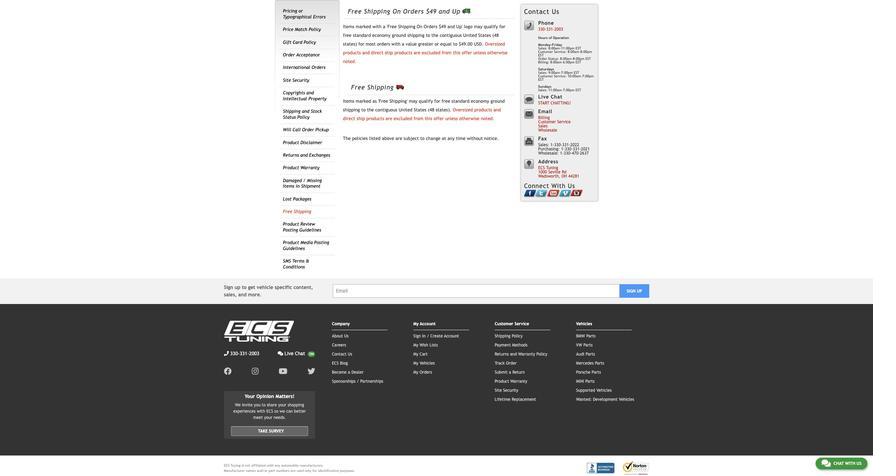 Task type: locate. For each thing, give the bounding box(es) containing it.
1 horizontal spatial up
[[637, 289, 642, 294]]

and left stock at the left top
[[302, 109, 309, 114]]

specific
[[275, 285, 292, 290]]

330-331-2003 link down "phone"
[[538, 27, 563, 32]]

price match policy
[[283, 27, 321, 32]]

of
[[549, 36, 552, 40]]

parts down the mercedes parts
[[592, 370, 601, 375]]

up for sign up
[[637, 289, 642, 294]]

0 vertical spatial site security
[[283, 78, 309, 83]]

service:
[[554, 50, 567, 54], [554, 74, 567, 78]]

mercedes parts link
[[576, 361, 604, 366]]

1 horizontal spatial 2003
[[554, 27, 563, 32]]

0 vertical spatial ship
[[385, 50, 393, 55]]

from for free shipping on orders $49 and up
[[442, 50, 452, 55]]

0 horizontal spatial product warranty
[[283, 165, 320, 171]]

0 vertical spatial site
[[283, 78, 291, 83]]

subject
[[404, 136, 419, 141]]

items for free shipping
[[343, 99, 354, 104]]

0 vertical spatial contiguous
[[440, 33, 462, 38]]

offer down $49.00
[[462, 50, 472, 55]]

product warranty down returns and exchanges
[[283, 165, 320, 171]]

direct for free shipping on orders $49 and up
[[371, 50, 383, 55]]

lifetime
[[495, 397, 511, 402]]

warranty down returns and exchanges link
[[300, 165, 320, 171]]

3 my from the top
[[413, 352, 418, 357]]

1 horizontal spatial noted.
[[481, 116, 494, 121]]

marked inside items marked with a 'free shipping on orders $49 and up' logo may qualify for free standard economy ground shipping to the contiguous united states (48 states) for most orders with a value greater or equal to $49.00 usd.
[[356, 24, 371, 29]]

and down product disclaimer
[[300, 153, 308, 158]]

my down my cart
[[413, 361, 418, 366]]

2022
[[570, 143, 579, 148]]

qualify inside items marked as 'free shipping' may qualify for free standard economy ground shipping to the contiguous united states (48 states).
[[419, 99, 433, 104]]

standard inside items marked as 'free shipping' may qualify for free standard economy ground shipping to the contiguous united states (48 states).
[[452, 99, 470, 104]]

0 horizontal spatial on
[[393, 8, 401, 15]]

vehicles right development
[[619, 397, 634, 402]]

0 horizontal spatial site security
[[283, 78, 309, 83]]

1 vertical spatial on
[[417, 24, 422, 29]]

this down $49.00
[[453, 50, 460, 55]]

chat for live chat
[[295, 351, 305, 356]]

items inside items marked as 'free shipping' may qualify for free standard economy ground shipping to the contiguous united states (48 states).
[[343, 99, 354, 104]]

copyrights
[[283, 90, 305, 96]]

up inside button
[[637, 289, 642, 294]]

4 sales: from the top
[[538, 143, 549, 148]]

parts for mini parts
[[585, 379, 595, 384]]

0 horizontal spatial unless
[[445, 116, 458, 121]]

0 horizontal spatial contact
[[332, 352, 347, 357]]

marked inside items marked as 'free shipping' may qualify for free standard economy ground shipping to the contiguous united states (48 states).
[[356, 99, 371, 104]]

2003 inside phone 330-331-2003
[[554, 27, 563, 32]]

2003 up instagram logo
[[249, 351, 259, 356]]

on inside items marked with a 'free shipping on orders $49 and up' logo may qualify for free standard economy ground shipping to the contiguous united states (48 states) for most orders with a value greater or equal to $49.00 usd.
[[417, 24, 422, 29]]

2 horizontal spatial chat
[[834, 461, 844, 466]]

1 horizontal spatial free
[[442, 99, 450, 104]]

product inside product media posting guidelines
[[283, 240, 299, 246]]

$49 left up
[[426, 8, 437, 15]]

order inside hours of operation monday-friday sales: 8:00am-11:00pm est customer service: 8:00am-8:00pm est order status: 8:00am-8:00pm est billing: 8:00am-6:00pm est saturdays sales: 9:00am-7:00pm est customer service: 10:00am-7:00pm est sundays sales: 11:00am-7:00pm est
[[538, 57, 547, 61]]

0 horizontal spatial /
[[303, 178, 306, 183]]

1 horizontal spatial contiguous
[[440, 33, 462, 38]]

free for items marked with a 'free shipping on orders $49 and up' logo may qualify for free standard economy ground shipping to the contiguous united states (48 states) for most orders with a value greater or equal to $49.00 usd.
[[348, 8, 362, 15]]

0 horizontal spatial site security link
[[283, 78, 309, 83]]

experiences
[[233, 409, 256, 414]]

ecs up the manufacturer
[[224, 464, 230, 468]]

excluded for free shipping on orders $49 and up
[[422, 50, 440, 55]]

contact down careers link
[[332, 352, 347, 357]]

warranty
[[300, 165, 320, 171], [518, 352, 535, 357], [510, 379, 527, 384]]

to inside items marked as 'free shipping' may qualify for free standard economy ground shipping to the contiguous united states (48 states).
[[361, 107, 366, 112]]

a left value
[[402, 42, 404, 47]]

1 vertical spatial 330-331-2003 link
[[224, 350, 259, 357]]

2 sales: from the top
[[538, 71, 547, 75]]

/ down dealer
[[357, 379, 359, 384]]

guidelines inside product media posting guidelines
[[283, 246, 305, 251]]

and inside shipping and stock status policy
[[302, 109, 309, 114]]

contiguous inside items marked with a 'free shipping on orders $49 and up' logo may qualify for free standard economy ground shipping to the contiguous united states (48 states) for most orders with a value greater or equal to $49.00 usd.
[[440, 33, 462, 38]]

items left the as
[[343, 99, 354, 104]]

tuning down address
[[546, 166, 558, 171]]

parts for mercedes parts
[[595, 361, 604, 366]]

order
[[283, 52, 295, 58], [538, 57, 547, 61], [302, 127, 314, 132], [506, 361, 517, 366]]

returns and warranty policy
[[495, 352, 547, 357]]

/ right in
[[427, 334, 429, 339]]

contiguous down the as
[[375, 107, 397, 112]]

chat with us
[[834, 461, 862, 466]]

1 service: from the top
[[554, 50, 567, 54]]

1 horizontal spatial this
[[453, 50, 460, 55]]

and up property
[[306, 90, 314, 96]]

0 horizontal spatial free shipping
[[283, 209, 311, 214]]

1 vertical spatial service
[[515, 322, 529, 326]]

become a dealer link
[[332, 370, 364, 375]]

your right the 'meet'
[[264, 416, 272, 420]]

product inside product review posting guidelines
[[283, 222, 299, 227]]

free shipping up the as
[[351, 84, 396, 91]]

comments image inside live chat link
[[278, 351, 283, 356]]

site security for 'site security' link to the top
[[283, 78, 309, 83]]

0 vertical spatial items
[[343, 24, 354, 29]]

product
[[283, 140, 299, 145], [283, 165, 299, 171], [283, 222, 299, 227], [283, 240, 299, 246], [495, 379, 509, 384]]

1 vertical spatial returns
[[495, 352, 509, 357]]

guidelines up the terms
[[283, 246, 305, 251]]

standard
[[353, 33, 371, 38], [452, 99, 470, 104]]

live up 'start'
[[538, 94, 549, 100]]

330-331-2003 link
[[538, 27, 563, 32], [224, 350, 259, 357]]

or inside pricing or typographical errors
[[299, 8, 303, 14]]

0 vertical spatial tuning
[[546, 166, 558, 171]]

1 vertical spatial contiguous
[[375, 107, 397, 112]]

0 horizontal spatial excluded
[[394, 116, 412, 121]]

the
[[343, 136, 351, 141]]

1 horizontal spatial excluded
[[422, 50, 440, 55]]

service: down friday
[[554, 50, 567, 54]]

$49 inside items marked with a 'free shipping on orders $49 and up' logo may qualify for free standard economy ground shipping to the contiguous united states (48 states) for most orders with a value greater or equal to $49.00 usd.
[[439, 24, 446, 29]]

1 vertical spatial service:
[[554, 74, 567, 78]]

shipping and stock status policy
[[283, 109, 322, 120]]

a left dealer
[[348, 370, 350, 375]]

chat with us link
[[816, 458, 868, 470]]

0 vertical spatial free
[[343, 33, 352, 38]]

direct for free shipping
[[343, 116, 355, 121]]

330-
[[538, 27, 546, 32], [554, 143, 562, 148], [565, 147, 573, 152], [564, 151, 572, 156], [230, 351, 240, 356]]

11:00pm
[[561, 46, 575, 50]]

0 vertical spatial shipping
[[408, 33, 424, 38]]

vehicles up bmw parts link
[[576, 322, 592, 326]]

unless down states).
[[445, 116, 458, 121]]

and inside copyrights and intellectual property
[[306, 90, 314, 96]]

sales: left the 11:00am-
[[538, 88, 547, 92]]

1- right wholesale:
[[560, 151, 564, 156]]

1 horizontal spatial states
[[478, 33, 491, 38]]

marked for free shipping on orders $49 and up
[[356, 24, 371, 29]]

missing
[[307, 178, 322, 183]]

states up "usd."
[[478, 33, 491, 38]]

shipping up the as
[[367, 84, 394, 91]]

or inside items marked with a 'free shipping on orders $49 and up' logo may qualify for free standard economy ground shipping to the contiguous united states (48 states) for most orders with a value greater or equal to $49.00 usd.
[[435, 42, 439, 47]]

sign
[[224, 285, 233, 290], [627, 289, 636, 294], [413, 334, 421, 339]]

1 vertical spatial tuning
[[231, 464, 241, 468]]

contact us
[[524, 8, 560, 15], [332, 352, 352, 357]]

affiliated
[[251, 464, 266, 468]]

1 horizontal spatial offer
[[462, 50, 472, 55]]

ship for free shipping on orders $49 and up
[[385, 50, 393, 55]]

and inside sign up to get vehicle specific content, sales, and more.
[[238, 292, 247, 298]]

for up states).
[[434, 99, 440, 104]]

this down items marked as 'free shipping' may qualify for free standard economy ground shipping to the contiguous united states (48 states).
[[425, 116, 432, 121]]

contact up "phone"
[[524, 8, 550, 15]]

1 vertical spatial offer
[[434, 116, 444, 121]]

wanted: development vehicles
[[576, 397, 634, 402]]

greater
[[418, 42, 433, 47]]

instagram logo image
[[252, 368, 259, 375]]

conditions
[[283, 264, 305, 270]]

my left cart at the bottom
[[413, 352, 418, 357]]

items inside items marked with a 'free shipping on orders $49 and up' logo may qualify for free standard economy ground shipping to the contiguous united states (48 states) for most orders with a value greater or equal to $49.00 usd.
[[343, 24, 354, 29]]

1 horizontal spatial 330-331-2003 link
[[538, 27, 563, 32]]

needs.
[[274, 416, 286, 420]]

parts right bmw
[[586, 334, 596, 339]]

2 vertical spatial free
[[283, 209, 292, 214]]

1 vertical spatial contact
[[332, 352, 347, 357]]

economy inside items marked as 'free shipping' may qualify for free standard economy ground shipping to the contiguous united states (48 states).
[[471, 99, 489, 104]]

billing link
[[538, 115, 550, 120]]

site security
[[283, 78, 309, 83], [495, 388, 518, 393]]

0 vertical spatial the
[[432, 33, 438, 38]]

4 my from the top
[[413, 361, 418, 366]]

1 horizontal spatial may
[[474, 24, 482, 29]]

may right shipping'
[[409, 99, 417, 104]]

0 vertical spatial service
[[557, 120, 571, 125]]

the up greater
[[432, 33, 438, 38]]

value
[[406, 42, 417, 47]]

sign up
[[627, 289, 642, 294]]

shipping down "packages"
[[294, 209, 311, 214]]

331-
[[546, 27, 554, 32], [562, 143, 570, 148], [573, 147, 581, 152], [240, 351, 249, 356]]

0 vertical spatial live
[[538, 94, 549, 100]]

8:00pm right 11:00pm
[[580, 50, 592, 54]]

pickup
[[315, 127, 329, 132]]

site security link down international
[[283, 78, 309, 83]]

product for product review posting guidelines link
[[283, 222, 299, 227]]

0 horizontal spatial ground
[[392, 33, 406, 38]]

1 vertical spatial qualify
[[419, 99, 433, 104]]

to right you
[[262, 403, 266, 408]]

ecs blog
[[332, 361, 348, 366]]

united inside items marked with a 'free shipping on orders $49 and up' logo may qualify for free standard economy ground shipping to the contiguous united states (48 states) for most orders with a value greater or equal to $49.00 usd.
[[463, 33, 477, 38]]

1 horizontal spatial the
[[432, 33, 438, 38]]

product left media
[[283, 240, 299, 246]]

2003 up operation
[[554, 27, 563, 32]]

or
[[299, 8, 303, 14], [435, 42, 439, 47]]

tuning inside ecs tuning is not affiliated with any automobile manufacturers. manufacturer names and/or part numbers are used only for identification purposes.
[[231, 464, 241, 468]]

unless down "usd."
[[473, 50, 486, 55]]

(48 inside items marked as 'free shipping' may qualify for free standard economy ground shipping to the contiguous united states (48 states).
[[428, 107, 434, 112]]

2 vertical spatial items
[[283, 184, 294, 189]]

0 vertical spatial contact
[[524, 8, 550, 15]]

vw parts
[[576, 343, 593, 348]]

may inside items marked as 'free shipping' may qualify for free standard economy ground shipping to the contiguous united states (48 states).
[[409, 99, 417, 104]]

0 vertical spatial excluded
[[422, 50, 440, 55]]

international
[[283, 65, 310, 70]]

(48
[[492, 33, 499, 38], [428, 107, 434, 112]]

0 horizontal spatial qualify
[[419, 99, 433, 104]]

1- left 2022
[[561, 147, 565, 152]]

may
[[474, 24, 482, 29], [409, 99, 417, 104]]

2 marked from the top
[[356, 99, 371, 104]]

comments image for live
[[278, 351, 283, 356]]

guidelines inside product review posting guidelines
[[299, 228, 321, 233]]

my for my cart
[[413, 352, 418, 357]]

united down logo
[[463, 33, 477, 38]]

0 horizontal spatial may
[[409, 99, 417, 104]]

returns down payment
[[495, 352, 509, 357]]

0 vertical spatial 'free
[[387, 24, 397, 29]]

unless for free shipping
[[445, 116, 458, 121]]

or left equal
[[435, 42, 439, 47]]

service: left 10:00am-
[[554, 74, 567, 78]]

0 vertical spatial ground
[[392, 33, 406, 38]]

live inside live chat start chatting!
[[538, 94, 549, 100]]

about us
[[332, 334, 349, 339]]

1 vertical spatial or
[[435, 42, 439, 47]]

1 marked from the top
[[356, 24, 371, 29]]

sms terms & conditions link
[[283, 259, 309, 270]]

numbers
[[276, 469, 289, 473]]

1 horizontal spatial qualify
[[484, 24, 498, 29]]

comments image
[[278, 351, 283, 356], [822, 459, 831, 468]]

account up in
[[420, 322, 436, 326]]

8:00am- up 6:00pm on the right
[[568, 50, 580, 54]]

'free
[[387, 24, 397, 29], [378, 99, 388, 104]]

comments image inside chat with us link
[[822, 459, 831, 468]]

shipping inside items marked as 'free shipping' may qualify for free standard economy ground shipping to the contiguous united states (48 states).
[[343, 107, 360, 112]]

1 vertical spatial any
[[275, 464, 280, 468]]

7:00pm down 6:00pm on the right
[[561, 71, 573, 75]]

noted. up notice.
[[481, 116, 494, 121]]

2 horizontal spatial sign
[[627, 289, 636, 294]]

united down shipping'
[[399, 107, 412, 112]]

ship
[[385, 50, 393, 55], [357, 116, 365, 121]]

shipping up orders
[[364, 8, 390, 15]]

1 vertical spatial security
[[503, 388, 518, 393]]

posting inside product media posting guidelines
[[314, 240, 329, 246]]

1 horizontal spatial or
[[435, 42, 439, 47]]

1 sales: from the top
[[538, 46, 547, 50]]

9:00am-
[[548, 71, 561, 75]]

noted. down states)
[[343, 59, 357, 64]]

vehicle
[[257, 285, 273, 290]]

direct
[[371, 50, 383, 55], [343, 116, 355, 121]]

sales,
[[224, 292, 237, 298]]

warranty down return
[[510, 379, 527, 384]]

for
[[499, 24, 505, 29], [358, 42, 364, 47], [434, 99, 440, 104], [312, 469, 317, 473]]

guidelines for review
[[299, 228, 321, 233]]

1 vertical spatial the
[[367, 107, 374, 112]]

my down my vehicles link
[[413, 370, 418, 375]]

Email email field
[[333, 284, 620, 298]]

product warranty
[[283, 165, 320, 171], [495, 379, 527, 384]]

damaged / missing items in shipment
[[283, 178, 322, 189]]

warranty down methods on the bottom
[[518, 352, 535, 357]]

1 horizontal spatial site security
[[495, 388, 518, 393]]

1 oversized products and direct ship products are excluded from this offer unless otherwise noted. from the top
[[343, 42, 508, 64]]

$49 left up'
[[439, 24, 446, 29]]

are up 'above' in the top left of the page
[[386, 116, 392, 121]]

otherwise for free shipping
[[459, 116, 479, 121]]

excluded
[[422, 50, 440, 55], [394, 116, 412, 121]]

ecs down address
[[538, 166, 545, 171]]

1 horizontal spatial unless
[[473, 50, 486, 55]]

0 vertical spatial noted.
[[343, 59, 357, 64]]

to up greater
[[426, 33, 430, 38]]

0 vertical spatial product warranty link
[[283, 165, 320, 171]]

development
[[593, 397, 618, 402]]

0 horizontal spatial this
[[425, 116, 432, 121]]

free inside items marked with a 'free shipping on orders $49 and up' logo may qualify for free standard economy ground shipping to the contiguous united states (48 states) for most orders with a value greater or equal to $49.00 usd.
[[343, 33, 352, 38]]

parts for audi parts
[[586, 352, 595, 357]]

2 oversized products and direct ship products are excluded from this offer unless otherwise noted. from the top
[[343, 107, 501, 121]]

product for 'product disclaimer' link
[[283, 140, 299, 145]]

offer for free shipping
[[434, 116, 444, 121]]

and up notice.
[[494, 107, 501, 112]]

shipping down free shipping on orders $49 and up
[[398, 24, 415, 29]]

product disclaimer link
[[283, 140, 322, 145]]

wanted: development vehicles link
[[576, 397, 634, 402]]

0 vertical spatial returns
[[283, 153, 299, 158]]

direct down orders
[[371, 50, 383, 55]]

items inside damaged / missing items in shipment
[[283, 184, 294, 189]]

in
[[296, 184, 300, 189]]

us inside chat with us link
[[857, 461, 862, 466]]

331- inside phone 330-331-2003
[[546, 27, 554, 32]]

service up wholesale
[[557, 120, 571, 125]]

security down international orders
[[292, 78, 309, 83]]

sales: down fax
[[538, 143, 549, 148]]

chat inside live chat start chatting!
[[551, 94, 563, 100]]

live for live chat start chatting!
[[538, 94, 549, 100]]

errors
[[313, 14, 326, 19]]

2 my from the top
[[413, 343, 418, 348]]

we
[[280, 409, 285, 414]]

any up numbers
[[275, 464, 280, 468]]

contiguous
[[440, 33, 462, 38], [375, 107, 397, 112]]

0 vertical spatial comments image
[[278, 351, 283, 356]]

0 horizontal spatial tuning
[[231, 464, 241, 468]]

lost packages
[[283, 196, 311, 202]]

0 horizontal spatial live
[[285, 351, 294, 356]]

posting
[[283, 228, 298, 233], [314, 240, 329, 246]]

excluded down shipping'
[[394, 116, 412, 121]]

ground inside items marked as 'free shipping' may qualify for free standard economy ground shipping to the contiguous united states (48 states).
[[491, 99, 505, 104]]

account right create
[[444, 334, 459, 339]]

status
[[283, 115, 296, 120]]

5 my from the top
[[413, 370, 418, 375]]

oversized right "usd."
[[485, 42, 505, 47]]

up inside sign up to get vehicle specific content, sales, and more.
[[235, 285, 240, 290]]

product warranty link down returns and exchanges
[[283, 165, 320, 171]]

1 vertical spatial otherwise
[[459, 116, 479, 121]]

product review posting guidelines
[[283, 222, 321, 233]]

oversized products and direct ship products are excluded from this offer unless otherwise noted. for free shipping
[[343, 107, 501, 121]]

1 vertical spatial marked
[[356, 99, 371, 104]]

0 horizontal spatial offer
[[434, 116, 444, 121]]

sales: inside fax sales: 1-330-331-2022 purchasing: 1-330-331-2021 wholesale: 1-330-470-2637
[[538, 143, 549, 148]]

1 horizontal spatial account
[[444, 334, 459, 339]]

ecs tuning is not affiliated with any automobile manufacturers. manufacturer names and/or part numbers are used only for identification purposes.
[[224, 464, 355, 473]]

a up orders
[[383, 24, 385, 29]]

sundays
[[538, 85, 551, 89]]

address
[[538, 159, 558, 165]]

as
[[373, 99, 377, 104]]

'free inside items marked as 'free shipping' may qualify for free standard economy ground shipping to the contiguous united states (48 states).
[[378, 99, 388, 104]]

customer service link
[[538, 120, 571, 125]]

ecs inside address ecs tuning 1000 seville rd wadsworth, oh 44281
[[538, 166, 545, 171]]

/ inside damaged / missing items in shipment
[[303, 178, 306, 183]]

comments image left live chat
[[278, 351, 283, 356]]

my orders
[[413, 370, 432, 375]]

chat for live chat start chatting!
[[551, 94, 563, 100]]

to inside sign up to get vehicle specific content, sales, and more.
[[242, 285, 247, 290]]

0 vertical spatial your
[[278, 403, 286, 408]]

returns for returns and exchanges
[[283, 153, 299, 158]]

0 vertical spatial offer
[[462, 50, 472, 55]]

stock
[[311, 109, 322, 114]]

oversized
[[485, 42, 505, 47], [453, 107, 473, 112]]

1 my from the top
[[413, 322, 419, 326]]

1 vertical spatial noted.
[[481, 116, 494, 121]]

1 vertical spatial economy
[[471, 99, 489, 104]]

8:00pm down 11:00pm
[[573, 57, 584, 61]]

1 vertical spatial unless
[[445, 116, 458, 121]]

0 horizontal spatial ship
[[357, 116, 365, 121]]

1 vertical spatial comments image
[[822, 459, 831, 468]]

orders up greater
[[424, 24, 437, 29]]

1 vertical spatial may
[[409, 99, 417, 104]]

ecs inside ecs tuning is not affiliated with any automobile manufacturers. manufacturer names and/or part numbers are used only for identification purposes.
[[224, 464, 230, 468]]

damaged
[[283, 178, 302, 183]]

email billing customer service sales wholesale
[[538, 108, 571, 133]]

1 horizontal spatial standard
[[452, 99, 470, 104]]

product for product media posting guidelines 'link'
[[283, 240, 299, 246]]

sign inside button
[[627, 289, 636, 294]]

most
[[366, 42, 376, 47]]

sign inside sign up to get vehicle specific content, sales, and more.
[[224, 285, 233, 290]]

the inside items marked with a 'free shipping on orders $49 and up' logo may qualify for free standard economy ground shipping to the contiguous united states (48 states) for most orders with a value greater or equal to $49.00 usd.
[[432, 33, 438, 38]]

will
[[283, 127, 291, 132]]

parts up porsche parts
[[595, 361, 604, 366]]

contact us up "phone"
[[524, 8, 560, 15]]

1 horizontal spatial service
[[557, 120, 571, 125]]

posting inside product review posting guidelines
[[283, 228, 298, 233]]

1 vertical spatial oversized
[[453, 107, 473, 112]]

1 horizontal spatial oversized
[[485, 42, 505, 47]]

vehicles
[[576, 322, 592, 326], [420, 361, 435, 366], [597, 388, 612, 393], [619, 397, 634, 402]]

0 vertical spatial economy
[[372, 33, 391, 38]]

0 horizontal spatial otherwise
[[459, 116, 479, 121]]

shipping inside shipping and stock status policy
[[283, 109, 301, 114]]

sms
[[283, 259, 291, 264]]

8:00am-
[[548, 46, 561, 50], [568, 50, 580, 54], [560, 57, 573, 61], [550, 60, 563, 64]]

/ for missing
[[303, 178, 306, 183]]

guidelines for media
[[283, 246, 305, 251]]

1 vertical spatial account
[[444, 334, 459, 339]]

shipping inside items marked with a 'free shipping on orders $49 and up' logo may qualify for free standard economy ground shipping to the contiguous united states (48 states) for most orders with a value greater or equal to $49.00 usd.
[[408, 33, 424, 38]]

contiguous up equal
[[440, 33, 462, 38]]

0 vertical spatial security
[[292, 78, 309, 83]]

supported
[[576, 388, 595, 393]]

0 horizontal spatial $49
[[426, 8, 437, 15]]

qualify
[[484, 24, 498, 29], [419, 99, 433, 104]]

rd
[[562, 170, 567, 175]]

parts down porsche parts
[[585, 379, 595, 384]]

0 vertical spatial or
[[299, 8, 303, 14]]

this for free shipping on orders $49 and up
[[453, 50, 460, 55]]

1 horizontal spatial from
[[442, 50, 452, 55]]

or up typographical
[[299, 8, 303, 14]]



Task type: describe. For each thing, give the bounding box(es) containing it.
oh
[[562, 174, 567, 179]]

standard inside items marked with a 'free shipping on orders $49 and up' logo may qualify for free standard economy ground shipping to the contiguous united states (48 states) for most orders with a value greater or equal to $49.00 usd.
[[353, 33, 371, 38]]

offer for free shipping on orders $49 and up
[[462, 50, 472, 55]]

330- down 2022
[[564, 151, 572, 156]]

my wish lists
[[413, 343, 438, 348]]

items marked with a 'free shipping on orders $49 and up' logo may qualify for free standard economy ground shipping to the contiguous united states (48 states) for most orders with a value greater or equal to $49.00 usd.
[[343, 24, 505, 47]]

sign for sign up
[[627, 289, 636, 294]]

posting for product review posting guidelines
[[283, 228, 298, 233]]

up for sign up to get vehicle specific content, sales, and more.
[[235, 285, 240, 290]]

product media posting guidelines
[[283, 240, 329, 251]]

order right call
[[302, 127, 314, 132]]

and left up
[[439, 8, 450, 15]]

items for free shipping on orders $49 and up
[[343, 24, 354, 29]]

match
[[295, 27, 307, 32]]

products up notice.
[[474, 107, 492, 112]]

330- up wholesale:
[[554, 143, 562, 148]]

about us link
[[332, 334, 349, 339]]

1 horizontal spatial your
[[278, 403, 286, 408]]

will call order pickup
[[283, 127, 329, 132]]

0 vertical spatial 330-331-2003 link
[[538, 27, 563, 32]]

oversized for free shipping
[[453, 107, 473, 112]]

blog
[[340, 361, 348, 366]]

470-
[[572, 151, 580, 156]]

is
[[242, 464, 244, 468]]

1000
[[538, 170, 547, 175]]

may inside items marked with a 'free shipping on orders $49 and up' logo may qualify for free standard economy ground shipping to the contiguous united states (48 states) for most orders with a value greater or equal to $49.00 usd.
[[474, 24, 482, 29]]

excluded for free shipping
[[394, 116, 412, 121]]

site security for bottommost 'site security' link
[[495, 388, 518, 393]]

to left change at top
[[420, 136, 425, 141]]

1 vertical spatial product warranty link
[[495, 379, 527, 384]]

with inside ecs tuning is not affiliated with any automobile manufacturers. manufacturer names and/or part numbers are used only for identification purposes.
[[267, 464, 274, 468]]

states inside items marked with a 'free shipping on orders $49 and up' logo may qualify for free standard economy ground shipping to the contiguous united states (48 states) for most orders with a value greater or equal to $49.00 usd.
[[478, 33, 491, 38]]

facebook logo image
[[224, 368, 232, 375]]

vehicles down cart at the bottom
[[420, 361, 435, 366]]

/ for partnerships
[[357, 379, 359, 384]]

330-331-2003
[[230, 351, 259, 356]]

audi parts
[[576, 352, 595, 357]]

8:00am- up status:
[[548, 46, 561, 50]]

sign for sign up to get vehicle specific content, sales, and more.
[[224, 285, 233, 290]]

parts for porsche parts
[[592, 370, 601, 375]]

products down the as
[[366, 116, 384, 121]]

&
[[306, 259, 309, 264]]

copyrights and intellectual property
[[283, 90, 327, 101]]

order down gift
[[283, 52, 295, 58]]

are right 'above' in the top left of the page
[[396, 136, 402, 141]]

saturdays
[[538, 67, 554, 71]]

0 vertical spatial warranty
[[300, 165, 320, 171]]

free for items marked as 'free shipping' may qualify for free standard economy ground shipping to the contiguous united states (48 states).
[[351, 84, 365, 91]]

0 vertical spatial product warranty
[[283, 165, 320, 171]]

3 sales: from the top
[[538, 88, 547, 92]]

invite
[[242, 403, 253, 408]]

0 horizontal spatial service
[[515, 322, 529, 326]]

friday
[[552, 43, 562, 47]]

for inside ecs tuning is not affiliated with any automobile manufacturers. manufacturer names and/or part numbers are used only for identification purposes.
[[312, 469, 317, 473]]

1 vertical spatial product warranty
[[495, 379, 527, 384]]

payment
[[495, 343, 511, 348]]

0 horizontal spatial 330-331-2003 link
[[224, 350, 259, 357]]

product up "damaged"
[[283, 165, 299, 171]]

my orders link
[[413, 370, 432, 375]]

with
[[551, 182, 566, 190]]

start
[[538, 101, 549, 106]]

become
[[332, 370, 347, 375]]

operation
[[553, 36, 569, 40]]

oversized products and direct ship products are excluded from this offer unless otherwise noted. for free shipping on orders $49 and up
[[343, 42, 508, 64]]

part
[[269, 469, 275, 473]]

service inside email billing customer service sales wholesale
[[557, 120, 571, 125]]

return
[[512, 370, 525, 375]]

7:00pm right 9:00am-
[[582, 74, 594, 78]]

my for my account
[[413, 322, 419, 326]]

policy inside shipping and stock status policy
[[297, 115, 310, 120]]

noted. for free shipping
[[481, 116, 494, 121]]

to right equal
[[453, 42, 457, 47]]

products down value
[[394, 50, 412, 55]]

not
[[245, 464, 250, 468]]

careers
[[332, 343, 346, 348]]

wholesale
[[538, 128, 557, 133]]

ground inside items marked with a 'free shipping on orders $49 and up' logo may qualify for free standard economy ground shipping to the contiguous united states (48 states) for most orders with a value greater or equal to $49.00 usd.
[[392, 33, 406, 38]]

copyrights and intellectual property link
[[283, 90, 327, 101]]

more.
[[248, 292, 262, 298]]

0 horizontal spatial site
[[283, 78, 291, 83]]

hours of operation monday-friday sales: 8:00am-11:00pm est customer service: 8:00am-8:00pm est order status: 8:00am-8:00pm est billing: 8:00am-6:00pm est saturdays sales: 9:00am-7:00pm est customer service: 10:00am-7:00pm est sundays sales: 11:00am-7:00pm est
[[538, 36, 594, 92]]

0 horizontal spatial your
[[264, 416, 272, 420]]

shipping up payment
[[495, 334, 510, 339]]

and inside items marked with a 'free shipping on orders $49 and up' logo may qualify for free standard economy ground shipping to the contiguous united states (48 states) for most orders with a value greater or equal to $49.00 usd.
[[447, 24, 455, 29]]

8:00am- up 9:00am-
[[550, 60, 563, 64]]

1 horizontal spatial contact
[[524, 8, 550, 15]]

0 vertical spatial 8:00pm
[[580, 50, 592, 54]]

gift card policy link
[[283, 40, 316, 45]]

shipping inside items marked with a 'free shipping on orders $49 and up' logo may qualify for free standard economy ground shipping to the contiguous united states (48 states) for most orders with a value greater or equal to $49.00 usd.
[[398, 24, 415, 29]]

economy inside items marked with a 'free shipping on orders $49 and up' logo may qualify for free standard economy ground shipping to the contiguous united states (48 states) for most orders with a value greater or equal to $49.00 usd.
[[372, 33, 391, 38]]

free shipping eligible image
[[396, 85, 404, 89]]

a left return
[[509, 370, 511, 375]]

the inside items marked as 'free shipping' may qualify for free standard economy ground shipping to the contiguous united states (48 states).
[[367, 107, 374, 112]]

and down most at left
[[362, 50, 370, 55]]

exchanges
[[309, 153, 330, 158]]

parts for vw parts
[[583, 343, 593, 348]]

0 vertical spatial $49
[[426, 8, 437, 15]]

intellectual
[[283, 96, 307, 101]]

are down value
[[414, 50, 420, 55]]

orders
[[377, 42, 390, 47]]

8:00am- down 11:00pm
[[560, 57, 573, 61]]

qualify inside items marked with a 'free shipping on orders $49 and up' logo may qualify for free standard economy ground shipping to the contiguous united states (48 states) for most orders with a value greater or equal to $49.00 usd.
[[484, 24, 498, 29]]

my for my wish lists
[[413, 343, 418, 348]]

states)
[[343, 42, 357, 47]]

2021
[[581, 147, 590, 152]]

any inside ecs tuning is not affiliated with any automobile manufacturers. manufacturer names and/or part numbers are used only for identification purposes.
[[275, 464, 280, 468]]

noted. for free shipping on orders $49 and up
[[343, 59, 357, 64]]

create
[[430, 334, 443, 339]]

live for live chat
[[285, 351, 294, 356]]

orders down acceptance
[[312, 65, 325, 70]]

take survey button
[[231, 427, 308, 437]]

acceptance
[[296, 52, 320, 58]]

partnerships
[[360, 379, 383, 384]]

1 vertical spatial contact us
[[332, 352, 352, 357]]

0 horizontal spatial security
[[292, 78, 309, 83]]

1 horizontal spatial free shipping
[[351, 84, 396, 91]]

comments image for chat
[[822, 459, 831, 468]]

product review posting guidelines link
[[283, 222, 321, 233]]

for right logo
[[499, 24, 505, 29]]

free shipping image
[[463, 9, 471, 13]]

lifetime replacement
[[495, 397, 536, 402]]

automobile
[[281, 464, 299, 468]]

international orders link
[[283, 65, 325, 70]]

1 vertical spatial site security link
[[495, 388, 518, 393]]

ecs inside we invite you to share your shopping experiences with ecs so we can better meet your needs.
[[266, 409, 273, 414]]

hours
[[538, 36, 548, 40]]

order up submit a return
[[506, 361, 517, 366]]

lost
[[283, 196, 292, 202]]

phone image
[[224, 351, 229, 356]]

call
[[293, 127, 301, 132]]

vehicles up wanted: development vehicles "link" in the bottom of the page
[[597, 388, 612, 393]]

sign for sign in / create account
[[413, 334, 421, 339]]

products down states)
[[343, 50, 361, 55]]

2 vertical spatial warranty
[[510, 379, 527, 384]]

you
[[254, 403, 260, 408]]

oversized for free shipping on orders $49 and up
[[485, 42, 505, 47]]

ecs tuning image
[[224, 321, 294, 342]]

payment methods link
[[495, 343, 528, 348]]

dealer
[[351, 370, 364, 375]]

1- up wholesale:
[[550, 143, 554, 148]]

with inside we invite you to share your shopping experiences with ecs so we can better meet your needs.
[[257, 409, 265, 414]]

cart
[[420, 352, 428, 357]]

orders up items marked with a 'free shipping on orders $49 and up' logo may qualify for free standard economy ground shipping to the contiguous united states (48 states) for most orders with a value greater or equal to $49.00 usd.
[[403, 8, 424, 15]]

purposes.
[[340, 469, 355, 473]]

ship for free shipping
[[357, 116, 365, 121]]

0 vertical spatial site security link
[[283, 78, 309, 83]]

the policies listed above are subject to change at any time without notice.
[[343, 136, 499, 141]]

2 horizontal spatial /
[[427, 334, 429, 339]]

for left most at left
[[358, 42, 364, 47]]

bmw parts link
[[576, 334, 596, 339]]

supported vehicles link
[[576, 388, 612, 393]]

contact us link
[[332, 352, 352, 357]]

customer inside email billing customer service sales wholesale
[[538, 120, 556, 125]]

survey
[[269, 429, 284, 434]]

porsche parts
[[576, 370, 601, 375]]

1 horizontal spatial site
[[495, 388, 502, 393]]

time
[[456, 136, 466, 141]]

2 service: from the top
[[554, 74, 567, 78]]

6:00pm
[[563, 60, 575, 64]]

and down the payment methods link
[[510, 352, 517, 357]]

twitter logo image
[[308, 368, 315, 375]]

status:
[[548, 57, 559, 61]]

my wish lists link
[[413, 343, 438, 348]]

youtube logo image
[[279, 368, 287, 375]]

(48 inside items marked with a 'free shipping on orders $49 and up' logo may qualify for free standard economy ground shipping to the contiguous united states (48 states) for most orders with a value greater or equal to $49.00 usd.
[[492, 33, 499, 38]]

from for free shipping
[[414, 116, 423, 121]]

united inside items marked as 'free shipping' may qualify for free standard economy ground shipping to the contiguous united states (48 states).
[[399, 107, 412, 112]]

1 vertical spatial warranty
[[518, 352, 535, 357]]

my for my vehicles
[[413, 361, 418, 366]]

so
[[274, 409, 278, 414]]

this for free shipping
[[425, 116, 432, 121]]

without
[[467, 136, 483, 141]]

sponsorships / partnerships link
[[332, 379, 383, 384]]

0 vertical spatial contact us
[[524, 8, 560, 15]]

sign in / create account link
[[413, 334, 459, 339]]

price
[[283, 27, 293, 32]]

1 horizontal spatial any
[[448, 136, 455, 141]]

unless for free shipping on orders $49 and up
[[473, 50, 486, 55]]

otherwise for free shipping on orders $49 and up
[[487, 50, 508, 55]]

parts for bmw parts
[[586, 334, 596, 339]]

0 horizontal spatial product warranty link
[[283, 165, 320, 171]]

at
[[442, 136, 446, 141]]

take survey
[[258, 429, 284, 434]]

listed
[[369, 136, 381, 141]]

to inside we invite you to share your shopping experiences with ecs so we can better meet your needs.
[[262, 403, 266, 408]]

for inside items marked as 'free shipping' may qualify for free standard economy ground shipping to the contiguous united states (48 states).
[[434, 99, 440, 104]]

returns for returns and warranty policy
[[495, 352, 509, 357]]

card
[[293, 40, 302, 45]]

opinion
[[256, 394, 274, 399]]

my for my orders
[[413, 370, 418, 375]]

share
[[267, 403, 277, 408]]

seville
[[548, 170, 561, 175]]

0 horizontal spatial account
[[420, 322, 436, 326]]

get
[[248, 285, 255, 290]]

7:00pm down 10:00am-
[[563, 88, 575, 92]]

company
[[332, 322, 350, 326]]

$49.00
[[459, 42, 473, 47]]

330- right phone icon
[[230, 351, 240, 356]]

contiguous inside items marked as 'free shipping' may qualify for free standard economy ground shipping to the contiguous united states (48 states).
[[375, 107, 397, 112]]

are inside ecs tuning is not affiliated with any automobile manufacturers. manufacturer names and/or part numbers are used only for identification purposes.
[[291, 469, 296, 473]]

disclaimer
[[300, 140, 322, 145]]

states inside items marked as 'free shipping' may qualify for free standard economy ground shipping to the contiguous united states (48 states).
[[414, 107, 426, 112]]

orders down my vehicles link
[[420, 370, 432, 375]]

330- inside phone 330-331-2003
[[538, 27, 546, 32]]

tuning inside address ecs tuning 1000 seville rd wadsworth, oh 44281
[[546, 166, 558, 171]]

free inside items marked as 'free shipping' may qualify for free standard economy ground shipping to the contiguous united states (48 states).
[[442, 99, 450, 104]]

about
[[332, 334, 343, 339]]

1 vertical spatial 8:00pm
[[573, 57, 584, 61]]

ecs left blog
[[332, 361, 339, 366]]

posting for product media posting guidelines
[[314, 240, 329, 246]]

marked for free shipping
[[356, 99, 371, 104]]

my vehicles
[[413, 361, 435, 366]]

'free inside items marked with a 'free shipping on orders $49 and up' logo may qualify for free standard economy ground shipping to the contiguous united states (48 states) for most orders with a value greater or equal to $49.00 usd.
[[387, 24, 397, 29]]

bmw
[[576, 334, 585, 339]]

phone 330-331-2003
[[538, 20, 563, 32]]

porsche parts link
[[576, 370, 601, 375]]

product down the submit at right
[[495, 379, 509, 384]]

will call order pickup link
[[283, 127, 329, 132]]

orders inside items marked with a 'free shipping on orders $49 and up' logo may qualify for free standard economy ground shipping to the contiguous united states (48 states) for most orders with a value greater or equal to $49.00 usd.
[[424, 24, 437, 29]]

customer service
[[495, 322, 529, 326]]

1 vertical spatial 2003
[[249, 351, 259, 356]]

330- left 2637 at the top right
[[565, 147, 573, 152]]



Task type: vqa. For each thing, say whether or not it's contained in the screenshot.
expect on the top
no



